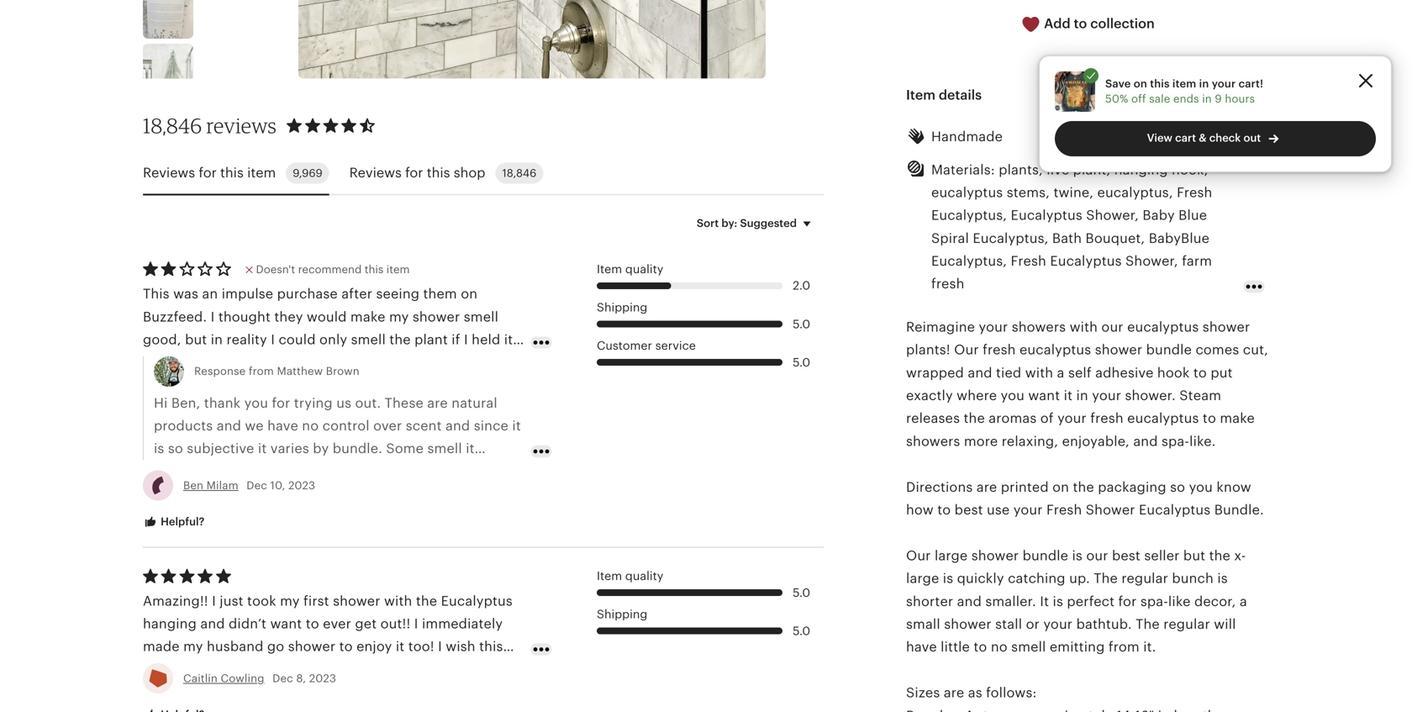 Task type: describe. For each thing, give the bounding box(es) containing it.
2 5.0 from the top
[[793, 356, 811, 369]]

hook,
[[1172, 162, 1209, 177]]

view
[[1148, 132, 1173, 144]]

2.0
[[793, 279, 811, 292]]

bundle inside our large shower bundle is our best seller but the x- large is quickly catching up. the regular bunch is shorter and smaller. it is perfect for spa-like decor, a small shower stall or your bathtub. the regular will have little to no smell emitting from it.
[[1023, 548, 1069, 563]]

2 horizontal spatial fresh
[[1091, 411, 1124, 426]]

how
[[907, 502, 934, 518]]

helpful?
[[158, 515, 205, 528]]

1 vertical spatial fresh
[[1011, 254, 1047, 269]]

item for recommend
[[387, 263, 410, 276]]

decor,
[[1195, 594, 1237, 609]]

just
[[220, 594, 244, 609]]

50%
[[1106, 93, 1129, 105]]

quality for 5.0
[[626, 569, 664, 583]]

fragrant
[[295, 662, 348, 677]]

add to collection
[[1041, 16, 1155, 31]]

tab list containing reviews for this item
[[143, 153, 824, 195]]

fresh eucalyptus shower bundle indoor house plant fresh image 9 image
[[143, 44, 193, 94]]

want inside amazing!! i just took my first shower with the eucalyptus hanging and didn't want to ever get out!! i immediately made my husband go shower to enjoy it too! i wish this lasted forever! it's very fragrant and pretty, was a very relaxing vibe.
[[270, 616, 302, 632]]

matthew
[[277, 365, 323, 378]]

4 5.0 from the top
[[793, 624, 811, 638]]

shower up adhesive on the bottom of the page
[[1095, 342, 1143, 357]]

1 very from the left
[[263, 662, 291, 677]]

on inside directions are printed on the packaging so you know how to best use your fresh shower eucalyptus bundle.
[[1053, 480, 1070, 495]]

your down adhesive on the bottom of the page
[[1093, 388, 1122, 403]]

use
[[987, 502, 1010, 518]]

1 vertical spatial shower,
[[1126, 254, 1179, 269]]

your inside save on this item in your cart! 50% off sale ends in 9 hours
[[1212, 77, 1236, 90]]

the inside our large shower bundle is our best seller but the x- large is quickly catching up. the regular bunch is shorter and smaller. it is perfect for spa-like decor, a small shower stall or your bathtub. the regular will have little to no smell emitting from it.
[[1210, 548, 1231, 563]]

2023 for 2.0
[[288, 479, 315, 492]]

spa- inside our large shower bundle is our best seller but the x- large is quickly catching up. the regular bunch is shorter and smaller. it is perfect for spa-like decor, a small shower stall or your bathtub. the regular will have little to no smell emitting from it.
[[1141, 594, 1169, 609]]

shower
[[1086, 502, 1136, 518]]

save on this item in your cart! 50% off sale ends in 9 hours
[[1106, 77, 1264, 105]]

bouquet,
[[1086, 231, 1146, 246]]

smell
[[1012, 640, 1047, 655]]

response from matthew brown
[[194, 365, 360, 378]]

up.
[[1070, 571, 1091, 586]]

ever
[[323, 616, 351, 632]]

like
[[1169, 594, 1191, 609]]

2 horizontal spatial i
[[438, 639, 442, 654]]

our inside reimagine your showers with our eucalyptus shower plants! our fresh eucalyptus shower bundle comes cut, wrapped and tied with a self adhesive hook to put exactly where you want it in your shower. steam releases the aromas of your fresh eucalyptus to make showers more relaxing, enjoyable, and spa-like.
[[1102, 319, 1124, 335]]

suggested
[[740, 217, 797, 229]]

materials:
[[932, 162, 995, 177]]

reimagine your showers with our eucalyptus shower plants! our fresh eucalyptus shower bundle comes cut, wrapped and tied with a self adhesive hook to put exactly where you want it in your shower. steam releases the aromas of your fresh eucalyptus to make showers more relaxing, enjoyable, and spa-like.
[[907, 319, 1269, 449]]

collection
[[1091, 16, 1155, 31]]

check
[[1210, 132, 1242, 144]]

the inside directions are printed on the packaging so you know how to best use your fresh shower eucalyptus bundle.
[[1073, 480, 1095, 495]]

pretty,
[[380, 662, 422, 677]]

wrapped
[[907, 365, 964, 380]]

relaxing,
[[1002, 434, 1059, 449]]

shipping for 2.0
[[597, 301, 648, 314]]

18,846 for 18,846 reviews
[[143, 113, 202, 138]]

to up "like."
[[1203, 411, 1217, 426]]

for for item
[[199, 165, 217, 181]]

sort by: suggested button
[[684, 205, 830, 241]]

customer
[[597, 339, 653, 352]]

comes
[[1196, 342, 1240, 357]]

1 vertical spatial eucalyptus,
[[973, 231, 1049, 246]]

1 vertical spatial my
[[183, 639, 203, 654]]

brown
[[326, 365, 360, 378]]

eucalyptus inside directions are printed on the packaging so you know how to best use your fresh shower eucalyptus bundle.
[[1139, 502, 1211, 518]]

0 vertical spatial large
[[935, 548, 968, 563]]

get
[[355, 616, 377, 632]]

details
[[939, 88, 982, 103]]

10,
[[270, 479, 285, 492]]

by:
[[722, 217, 738, 229]]

ends
[[1174, 93, 1200, 105]]

made
[[143, 639, 180, 654]]

directions are printed on the packaging so you know how to best use your fresh shower eucalyptus bundle.
[[907, 480, 1265, 518]]

dec for 2.0
[[247, 479, 267, 492]]

response
[[194, 365, 246, 378]]

this inside amazing!! i just took my first shower with the eucalyptus hanging and didn't want to ever get out!! i immediately made my husband go shower to enjoy it too! i wish this lasted forever! it's very fragrant and pretty, was a very relaxing vibe.
[[479, 639, 503, 654]]

item for for
[[247, 165, 276, 181]]

directions
[[907, 480, 973, 495]]

this for reviews for this shop
[[427, 165, 450, 181]]

so
[[1171, 480, 1186, 495]]

out
[[1244, 132, 1262, 144]]

tied
[[997, 365, 1022, 380]]

fresh inside materials: plants, live plant, hanging hook, eucalyptus stems, twine, eucalyptus, fresh eucalyptus, eucalyptus shower, baby blue spiral eucalyptus, bath bouquet, babyblue eucalyptus, fresh eucalyptus shower, farm fresh
[[932, 276, 965, 292]]

reviews for reviews for this item
[[143, 165, 195, 181]]

are for directions
[[977, 480, 998, 495]]

our inside our large shower bundle is our best seller but the x- large is quickly catching up. the regular bunch is shorter and smaller. it is perfect for spa-like decor, a small shower stall or your bathtub. the regular will have little to no smell emitting from it.
[[907, 548, 931, 563]]

more
[[964, 434, 998, 449]]

add
[[1045, 16, 1071, 31]]

fresh eucalyptus shower bundle indoor house plant fresh image 8 image
[[143, 0, 193, 39]]

from inside our large shower bundle is our best seller but the x- large is quickly catching up. the regular bunch is shorter and smaller. it is perfect for spa-like decor, a small shower stall or your bathtub. the regular will have little to no smell emitting from it.
[[1109, 640, 1140, 655]]

follows:
[[987, 685, 1037, 701]]

eucalyptus inside amazing!! i just took my first shower with the eucalyptus hanging and didn't want to ever get out!! i immediately made my husband go shower to enjoy it too! i wish this lasted forever! it's very fragrant and pretty, was a very relaxing vibe.
[[441, 594, 513, 609]]

is up up.
[[1073, 548, 1083, 563]]

1 vertical spatial in
[[1203, 93, 1212, 105]]

0 vertical spatial shower,
[[1087, 208, 1139, 223]]

doesn't recommend this item
[[256, 263, 410, 276]]

exactly
[[907, 388, 953, 403]]

steam
[[1180, 388, 1222, 403]]

caitlin cowling dec 8, 2023
[[183, 672, 336, 685]]

3 5.0 from the top
[[793, 586, 811, 599]]

item quality for 5.0
[[597, 569, 664, 583]]

vibe.
[[199, 685, 231, 700]]

eucalyptus up self
[[1020, 342, 1092, 357]]

smaller.
[[986, 594, 1037, 609]]

view cart & check out
[[1148, 132, 1262, 144]]

it inside amazing!! i just took my first shower with the eucalyptus hanging and didn't want to ever get out!! i immediately made my husband go shower to enjoy it too! i wish this lasted forever! it's very fragrant and pretty, was a very relaxing vibe.
[[396, 639, 405, 654]]

farm
[[1182, 254, 1213, 269]]

1 horizontal spatial fresh
[[983, 342, 1016, 357]]

shower up 'get' at left bottom
[[333, 594, 381, 609]]

you inside directions are printed on the packaging so you know how to best use your fresh shower eucalyptus bundle.
[[1190, 480, 1213, 495]]

0 vertical spatial in
[[1200, 77, 1210, 90]]

add to collection button
[[907, 3, 1270, 45]]

and down enjoy
[[351, 662, 376, 677]]

forever!
[[186, 662, 237, 677]]

0 vertical spatial the
[[1094, 571, 1118, 586]]

seller
[[1145, 548, 1180, 563]]

shower up quickly
[[972, 548, 1019, 563]]

it
[[1040, 594, 1050, 609]]

hanging inside materials: plants, live plant, hanging hook, eucalyptus stems, twine, eucalyptus, fresh eucalyptus, eucalyptus shower, baby blue spiral eucalyptus, bath bouquet, babyblue eucalyptus, fresh eucalyptus shower, farm fresh
[[1115, 162, 1169, 177]]

or
[[1026, 617, 1040, 632]]

make
[[1220, 411, 1255, 426]]

ben milam link
[[183, 479, 239, 492]]

shorter
[[907, 594, 954, 609]]

go
[[267, 639, 284, 654]]

the inside amazing!! i just took my first shower with the eucalyptus hanging and didn't want to ever get out!! i immediately made my husband go shower to enjoy it too! i wish this lasted forever! it's very fragrant and pretty, was a very relaxing vibe.
[[416, 594, 437, 609]]

catching
[[1008, 571, 1066, 586]]

for for shop
[[405, 165, 423, 181]]

stems,
[[1007, 185, 1050, 200]]

was
[[426, 662, 451, 677]]

to down first
[[306, 616, 319, 632]]

will
[[1214, 617, 1237, 632]]

out!!
[[381, 616, 411, 632]]

plants!
[[907, 342, 951, 357]]

are for sizes
[[944, 685, 965, 701]]

wish
[[446, 639, 476, 654]]

1 vertical spatial with
[[1026, 365, 1054, 380]]

your right of
[[1058, 411, 1087, 426]]

our inside reimagine your showers with our eucalyptus shower plants! our fresh eucalyptus shower bundle comes cut, wrapped and tied with a self adhesive hook to put exactly where you want it in your shower. steam releases the aromas of your fresh eucalyptus to make showers more relaxing, enjoyable, and spa-like.
[[955, 342, 979, 357]]

bathtub.
[[1077, 617, 1132, 632]]

baby
[[1143, 208, 1175, 223]]

the inside reimagine your showers with our eucalyptus shower plants! our fresh eucalyptus shower bundle comes cut, wrapped and tied with a self adhesive hook to put exactly where you want it in your shower. steam releases the aromas of your fresh eucalyptus to make showers more relaxing, enjoyable, and spa-like.
[[964, 411, 985, 426]]

shower up fragrant
[[288, 639, 336, 654]]

0 vertical spatial regular
[[1122, 571, 1169, 586]]

is right it
[[1053, 594, 1064, 609]]

perfect
[[1067, 594, 1115, 609]]

cowling
[[221, 672, 265, 685]]

item quality for 2.0
[[597, 262, 664, 276]]

our large shower bundle is our best seller but the x- large is quickly catching up. the regular bunch is shorter and smaller. it is perfect for spa-like decor, a small shower stall or your bathtub. the regular will have little to no smell emitting from it.
[[907, 548, 1248, 655]]

spa- inside reimagine your showers with our eucalyptus shower plants! our fresh eucalyptus shower bundle comes cut, wrapped and tied with a self adhesive hook to put exactly where you want it in your shower. steam releases the aromas of your fresh eucalyptus to make showers more relaxing, enjoyable, and spa-like.
[[1162, 434, 1190, 449]]

small
[[907, 617, 941, 632]]

lasted
[[143, 662, 183, 677]]

18,846 for 18,846
[[502, 167, 537, 179]]

1 vertical spatial large
[[907, 571, 940, 586]]

enjoyable,
[[1063, 434, 1130, 449]]



Task type: vqa. For each thing, say whether or not it's contained in the screenshot.
results
no



Task type: locate. For each thing, give the bounding box(es) containing it.
9,969
[[293, 167, 323, 179]]

item inside save on this item in your cart! 50% off sale ends in 9 hours
[[1173, 77, 1197, 90]]

0 vertical spatial best
[[955, 502, 984, 518]]

shower, down babyblue
[[1126, 254, 1179, 269]]

printed
[[1001, 480, 1049, 495]]

the up shower
[[1073, 480, 1095, 495]]

a inside amazing!! i just took my first shower with the eucalyptus hanging and didn't want to ever get out!! i immediately made my husband go shower to enjoy it too! i wish this lasted forever! it's very fragrant and pretty, was a very relaxing vibe.
[[455, 662, 462, 677]]

18,846 right shop at the top left of page
[[502, 167, 537, 179]]

0 horizontal spatial i
[[212, 594, 216, 609]]

hanging up eucalyptus,
[[1115, 162, 1169, 177]]

2 vertical spatial eucalyptus,
[[932, 254, 1008, 269]]

item for on
[[1173, 77, 1197, 90]]

to left put
[[1194, 365, 1208, 380]]

&
[[1199, 132, 1207, 144]]

reviews
[[143, 165, 195, 181], [350, 165, 402, 181]]

large
[[935, 548, 968, 563], [907, 571, 940, 586]]

0 horizontal spatial reviews
[[143, 165, 195, 181]]

is up decor,
[[1218, 571, 1228, 586]]

x-
[[1235, 548, 1247, 563]]

eucalyptus down so
[[1139, 502, 1211, 518]]

1 horizontal spatial for
[[405, 165, 423, 181]]

1 vertical spatial from
[[1109, 640, 1140, 655]]

1 horizontal spatial very
[[466, 662, 494, 677]]

you inside reimagine your showers with our eucalyptus shower plants! our fresh eucalyptus shower bundle comes cut, wrapped and tied with a self adhesive hook to put exactly where you want it in your shower. steam releases the aromas of your fresh eucalyptus to make showers more relaxing, enjoyable, and spa-like.
[[1001, 388, 1025, 403]]

the
[[1094, 571, 1118, 586], [1136, 617, 1160, 632]]

tab list
[[143, 153, 824, 195]]

0 horizontal spatial my
[[183, 639, 203, 654]]

1 vertical spatial quality
[[626, 569, 664, 583]]

and inside our large shower bundle is our best seller but the x- large is quickly catching up. the regular bunch is shorter and smaller. it is perfect for spa-like decor, a small shower stall or your bathtub. the regular will have little to no smell emitting from it.
[[958, 594, 982, 609]]

first
[[304, 594, 329, 609]]

2 quality from the top
[[626, 569, 664, 583]]

blue
[[1179, 208, 1208, 223]]

item inside tab list
[[247, 165, 276, 181]]

regular
[[1122, 571, 1169, 586], [1164, 617, 1211, 632]]

2 reviews from the left
[[350, 165, 402, 181]]

0 vertical spatial you
[[1001, 388, 1025, 403]]

you right so
[[1190, 480, 1213, 495]]

your right or
[[1044, 617, 1073, 632]]

with inside amazing!! i just took my first shower with the eucalyptus hanging and didn't want to ever get out!! i immediately made my husband go shower to enjoy it too! i wish this lasted forever! it's very fragrant and pretty, was a very relaxing vibe.
[[384, 594, 412, 609]]

for inside our large shower bundle is our best seller but the x- large is quickly catching up. the regular bunch is shorter and smaller. it is perfect for spa-like decor, a small shower stall or your bathtub. the regular will have little to no smell emitting from it.
[[1119, 594, 1137, 609]]

have
[[907, 640, 937, 655]]

2023 right 8,
[[309, 672, 336, 685]]

quickly
[[958, 571, 1005, 586]]

shower, up bouquet,
[[1087, 208, 1139, 223]]

shower up comes
[[1203, 319, 1251, 335]]

2 very from the left
[[466, 662, 494, 677]]

eucalyptus
[[1011, 208, 1083, 223], [1051, 254, 1122, 269], [1139, 502, 1211, 518], [441, 594, 513, 609]]

this for save on this item in your cart! 50% off sale ends in 9 hours
[[1151, 77, 1170, 90]]

1 quality from the top
[[626, 262, 664, 276]]

1 horizontal spatial bundle
[[1147, 342, 1192, 357]]

0 vertical spatial are
[[977, 480, 998, 495]]

it's
[[241, 662, 259, 677]]

item up ends
[[1173, 77, 1197, 90]]

0 horizontal spatial hanging
[[143, 616, 197, 632]]

2 horizontal spatial a
[[1240, 594, 1248, 609]]

are left as
[[944, 685, 965, 701]]

our down reimagine
[[955, 342, 979, 357]]

0 vertical spatial on
[[1134, 77, 1148, 90]]

in inside reimagine your showers with our eucalyptus shower plants! our fresh eucalyptus shower bundle comes cut, wrapped and tied with a self adhesive hook to put exactly where you want it in your shower. steam releases the aromas of your fresh eucalyptus to make showers more relaxing, enjoyable, and spa-like.
[[1077, 388, 1089, 403]]

0 vertical spatial dec
[[247, 479, 267, 492]]

2 item quality from the top
[[597, 569, 664, 583]]

sort
[[697, 217, 719, 229]]

1 vertical spatial hanging
[[143, 616, 197, 632]]

0 horizontal spatial it
[[396, 639, 405, 654]]

hanging inside amazing!! i just took my first shower with the eucalyptus hanging and didn't want to ever get out!! i immediately made my husband go shower to enjoy it too! i wish this lasted forever! it's very fragrant and pretty, was a very relaxing vibe.
[[143, 616, 197, 632]]

the down where on the bottom right
[[964, 411, 985, 426]]

fresh up enjoyable,
[[1091, 411, 1124, 426]]

0 horizontal spatial fresh
[[932, 276, 965, 292]]

spa- up so
[[1162, 434, 1190, 449]]

eucalyptus down shower.
[[1128, 411, 1200, 426]]

0 horizontal spatial dec
[[247, 479, 267, 492]]

cut,
[[1244, 342, 1269, 357]]

reviews down 18,846 reviews
[[143, 165, 195, 181]]

0 horizontal spatial are
[[944, 685, 965, 701]]

to down ever
[[339, 639, 353, 654]]

eucalyptus, up spiral
[[932, 208, 1008, 223]]

a left self
[[1058, 365, 1065, 380]]

the
[[964, 411, 985, 426], [1073, 480, 1095, 495], [1210, 548, 1231, 563], [416, 594, 437, 609]]

are up use
[[977, 480, 998, 495]]

best left use
[[955, 502, 984, 518]]

1 horizontal spatial the
[[1136, 617, 1160, 632]]

1 horizontal spatial item
[[387, 263, 410, 276]]

your inside directions are printed on the packaging so you know how to best use your fresh shower eucalyptus bundle.
[[1014, 502, 1043, 518]]

best inside directions are printed on the packaging so you know how to best use your fresh shower eucalyptus bundle.
[[955, 502, 984, 518]]

item details button
[[891, 75, 1285, 115]]

1 vertical spatial item
[[247, 165, 276, 181]]

eucalyptus down the stems,
[[1011, 208, 1083, 223]]

with up "out!!"
[[384, 594, 412, 609]]

for left shop at the top left of page
[[405, 165, 423, 181]]

item for 2.0
[[597, 262, 622, 276]]

adhesive
[[1096, 365, 1154, 380]]

1 reviews from the left
[[143, 165, 195, 181]]

on
[[1134, 77, 1148, 90], [1053, 480, 1070, 495]]

0 horizontal spatial want
[[270, 616, 302, 632]]

with right "tied"
[[1026, 365, 1054, 380]]

item right recommend
[[387, 263, 410, 276]]

1 horizontal spatial dec
[[273, 672, 293, 685]]

1 vertical spatial best
[[1113, 548, 1141, 563]]

2 vertical spatial with
[[384, 594, 412, 609]]

this right "wish"
[[479, 639, 503, 654]]

and down 'just'
[[200, 616, 225, 632]]

reviews for this item
[[143, 165, 276, 181]]

quality for 2.0
[[626, 262, 664, 276]]

and up where on the bottom right
[[968, 365, 993, 380]]

bundle up catching on the right of the page
[[1023, 548, 1069, 563]]

1 horizontal spatial it
[[1064, 388, 1073, 403]]

1 vertical spatial showers
[[907, 434, 961, 449]]

your up 9
[[1212, 77, 1236, 90]]

this
[[1151, 77, 1170, 90], [220, 165, 244, 181], [427, 165, 450, 181], [365, 263, 384, 276], [479, 639, 503, 654]]

helpful? button
[[130, 507, 217, 538]]

showers
[[1012, 319, 1066, 335], [907, 434, 961, 449]]

item quality
[[597, 262, 664, 276], [597, 569, 664, 583]]

live
[[1047, 162, 1070, 177]]

shower up little
[[945, 617, 992, 632]]

0 horizontal spatial on
[[1053, 480, 1070, 495]]

to inside button
[[1074, 16, 1088, 31]]

to inside our large shower bundle is our best seller but the x- large is quickly catching up. the regular bunch is shorter and smaller. it is perfect for spa-like decor, a small shower stall or your bathtub. the regular will have little to no smell emitting from it.
[[974, 640, 988, 655]]

0 horizontal spatial bundle
[[1023, 548, 1069, 563]]

little
[[941, 640, 970, 655]]

as
[[969, 685, 983, 701]]

0 horizontal spatial with
[[384, 594, 412, 609]]

1 vertical spatial 18,846
[[502, 167, 537, 179]]

this up sale on the right top of page
[[1151, 77, 1170, 90]]

large up quickly
[[935, 548, 968, 563]]

a inside our large shower bundle is our best seller but the x- large is quickly catching up. the regular bunch is shorter and smaller. it is perfect for spa-like decor, a small shower stall or your bathtub. the regular will have little to no smell emitting from it.
[[1240, 594, 1248, 609]]

shower,
[[1087, 208, 1139, 223], [1126, 254, 1179, 269]]

ben
[[183, 479, 204, 492]]

0 vertical spatial i
[[212, 594, 216, 609]]

to right add at top right
[[1074, 16, 1088, 31]]

very down "wish"
[[466, 662, 494, 677]]

on inside save on this item in your cart! 50% off sale ends in 9 hours
[[1134, 77, 1148, 90]]

1 horizontal spatial i
[[414, 616, 418, 632]]

0 vertical spatial a
[[1058, 365, 1065, 380]]

1 vertical spatial on
[[1053, 480, 1070, 495]]

8,
[[296, 672, 306, 685]]

2 vertical spatial a
[[455, 662, 462, 677]]

best inside our large shower bundle is our best seller but the x- large is quickly catching up. the regular bunch is shorter and smaller. it is perfect for spa-like decor, a small shower stall or your bathtub. the regular will have little to no smell emitting from it.
[[1113, 548, 1141, 563]]

1 horizontal spatial from
[[1109, 640, 1140, 655]]

aromas
[[989, 411, 1037, 426]]

1 vertical spatial bundle
[[1023, 548, 1069, 563]]

shipping for 5.0
[[597, 608, 648, 621]]

very down go
[[263, 662, 291, 677]]

0 vertical spatial showers
[[1012, 319, 1066, 335]]

is up shorter
[[943, 571, 954, 586]]

plant,
[[1074, 162, 1111, 177]]

of
[[1041, 411, 1054, 426]]

1 horizontal spatial with
[[1026, 365, 1054, 380]]

i right "out!!"
[[414, 616, 418, 632]]

to inside directions are printed on the packaging so you know how to best use your fresh shower eucalyptus bundle.
[[938, 502, 951, 518]]

to down directions on the bottom right of the page
[[938, 502, 951, 518]]

this left shop at the top left of page
[[427, 165, 450, 181]]

for down 18,846 reviews
[[199, 165, 217, 181]]

hook
[[1158, 365, 1190, 380]]

0 horizontal spatial our
[[907, 548, 931, 563]]

1 vertical spatial the
[[1136, 617, 1160, 632]]

i right too!
[[438, 639, 442, 654]]

a inside reimagine your showers with our eucalyptus shower plants! our fresh eucalyptus shower bundle comes cut, wrapped and tied with a self adhesive hook to put exactly where you want it in your shower. steam releases the aromas of your fresh eucalyptus to make showers more relaxing, enjoyable, and spa-like.
[[1058, 365, 1065, 380]]

1 shipping from the top
[[597, 301, 648, 314]]

and
[[968, 365, 993, 380], [1134, 434, 1158, 449], [958, 594, 982, 609], [200, 616, 225, 632], [351, 662, 376, 677]]

1 vertical spatial our
[[1087, 548, 1109, 563]]

0 horizontal spatial 18,846
[[143, 113, 202, 138]]

1 vertical spatial dec
[[273, 672, 293, 685]]

0 vertical spatial shipping
[[597, 301, 648, 314]]

best
[[955, 502, 984, 518], [1113, 548, 1141, 563]]

1 item quality from the top
[[597, 262, 664, 276]]

2 horizontal spatial item
[[1173, 77, 1197, 90]]

releases
[[907, 411, 960, 426]]

are inside directions are printed on the packaging so you know how to best use your fresh shower eucalyptus bundle.
[[977, 480, 998, 495]]

1 vertical spatial 2023
[[309, 672, 336, 685]]

2 horizontal spatial with
[[1070, 319, 1098, 335]]

18,846 down fresh eucalyptus shower bundle indoor house plant fresh image 9
[[143, 113, 202, 138]]

1 horizontal spatial showers
[[1012, 319, 1066, 335]]

from left it.
[[1109, 640, 1140, 655]]

service
[[656, 339, 696, 352]]

this inside save on this item in your cart! 50% off sale ends in 9 hours
[[1151, 77, 1170, 90]]

2 vertical spatial in
[[1077, 388, 1089, 403]]

self
[[1069, 365, 1092, 380]]

1 vertical spatial are
[[944, 685, 965, 701]]

i left 'just'
[[212, 594, 216, 609]]

0 vertical spatial fresh
[[1177, 185, 1213, 200]]

1 horizontal spatial reviews
[[350, 165, 402, 181]]

dec for 5.0
[[273, 672, 293, 685]]

but
[[1184, 548, 1206, 563]]

1 horizontal spatial are
[[977, 480, 998, 495]]

fresh down printed
[[1047, 502, 1083, 518]]

bundle.
[[1215, 502, 1265, 518]]

0 vertical spatial 2023
[[288, 479, 315, 492]]

for up bathtub.
[[1119, 594, 1137, 609]]

0 horizontal spatial very
[[263, 662, 291, 677]]

too!
[[408, 639, 435, 654]]

on up off
[[1134, 77, 1148, 90]]

1 horizontal spatial best
[[1113, 548, 1141, 563]]

this for reviews for this item
[[220, 165, 244, 181]]

with up self
[[1070, 319, 1098, 335]]

bundle up the hook
[[1147, 342, 1192, 357]]

didn't
[[229, 616, 267, 632]]

eucalyptus,
[[1098, 185, 1174, 200]]

with
[[1070, 319, 1098, 335], [1026, 365, 1054, 380], [384, 594, 412, 609]]

a right was at the left bottom of the page
[[455, 662, 462, 677]]

your inside our large shower bundle is our best seller but the x- large is quickly catching up. the regular bunch is shorter and smaller. it is perfect for spa-like decor, a small shower stall or your bathtub. the regular will have little to no smell emitting from it.
[[1044, 617, 1073, 632]]

1 horizontal spatial a
[[1058, 365, 1065, 380]]

plants,
[[999, 162, 1043, 177]]

amazing!!
[[143, 594, 208, 609]]

2023 for 5.0
[[309, 672, 336, 685]]

2 vertical spatial i
[[438, 639, 442, 654]]

reviews right 9,969
[[350, 165, 402, 181]]

eucalyptus, down the stems,
[[973, 231, 1049, 246]]

fresh inside directions are printed on the packaging so you know how to best use your fresh shower eucalyptus bundle.
[[1047, 502, 1083, 518]]

fresh down the stems,
[[1011, 254, 1047, 269]]

2 horizontal spatial for
[[1119, 594, 1137, 609]]

1 horizontal spatial hanging
[[1115, 162, 1169, 177]]

put
[[1211, 365, 1233, 380]]

cart!
[[1239, 77, 1264, 90]]

took
[[247, 594, 276, 609]]

your down printed
[[1014, 502, 1043, 518]]

the up it.
[[1136, 617, 1160, 632]]

0 horizontal spatial from
[[249, 365, 274, 378]]

2 vertical spatial item
[[597, 569, 622, 583]]

0 vertical spatial our
[[1102, 319, 1124, 335]]

fresh up reimagine
[[932, 276, 965, 292]]

reviews for this shop
[[350, 165, 486, 181]]

packaging
[[1098, 480, 1167, 495]]

it.
[[1144, 640, 1157, 655]]

it down self
[[1064, 388, 1073, 403]]

1 horizontal spatial our
[[955, 342, 979, 357]]

want inside reimagine your showers with our eucalyptus shower plants! our fresh eucalyptus shower bundle comes cut, wrapped and tied with a self adhesive hook to put exactly where you want it in your shower. steam releases the aromas of your fresh eucalyptus to make showers more relaxing, enjoyable, and spa-like.
[[1029, 388, 1061, 403]]

milam
[[207, 479, 239, 492]]

the left x-
[[1210, 548, 1231, 563]]

0 horizontal spatial best
[[955, 502, 984, 518]]

reviews for reviews for this shop
[[350, 165, 402, 181]]

0 vertical spatial item
[[907, 88, 936, 103]]

sort by: suggested
[[697, 217, 797, 229]]

eucalyptus down bath
[[1051, 254, 1122, 269]]

dec left 10,
[[247, 479, 267, 492]]

shower.
[[1126, 388, 1176, 403]]

the right up.
[[1094, 571, 1118, 586]]

0 vertical spatial bundle
[[1147, 342, 1192, 357]]

18,846 inside tab list
[[502, 167, 537, 179]]

1 vertical spatial fresh
[[983, 342, 1016, 357]]

0 horizontal spatial a
[[455, 662, 462, 677]]

my up forever!
[[183, 639, 203, 654]]

sizes
[[907, 685, 940, 701]]

handmade
[[932, 129, 1003, 144]]

item inside "dropdown button"
[[907, 88, 936, 103]]

1 vertical spatial a
[[1240, 594, 1248, 609]]

2 vertical spatial fresh
[[1091, 411, 1124, 426]]

large up shorter
[[907, 571, 940, 586]]

to left no
[[974, 640, 988, 655]]

you up aromas
[[1001, 388, 1025, 403]]

our up adhesive on the bottom of the page
[[1102, 319, 1124, 335]]

this for doesn't recommend this item
[[365, 263, 384, 276]]

1 vertical spatial item quality
[[597, 569, 664, 583]]

eucalyptus inside materials: plants, live plant, hanging hook, eucalyptus stems, twine, eucalyptus, fresh eucalyptus, eucalyptus shower, baby blue spiral eucalyptus, bath bouquet, babyblue eucalyptus, fresh eucalyptus shower, farm fresh
[[932, 185, 1003, 200]]

bunch
[[1173, 571, 1214, 586]]

eucalyptus up the hook
[[1128, 319, 1199, 335]]

0 vertical spatial eucalyptus,
[[932, 208, 1008, 223]]

caitlin
[[183, 672, 218, 685]]

our inside our large shower bundle is our best seller but the x- large is quickly catching up. the regular bunch is shorter and smaller. it is perfect for spa-like decor, a small shower stall or your bathtub. the regular will have little to no smell emitting from it.
[[1087, 548, 1109, 563]]

1 vertical spatial i
[[414, 616, 418, 632]]

is
[[1073, 548, 1083, 563], [943, 571, 954, 586], [1218, 571, 1228, 586], [1053, 594, 1064, 609]]

2 vertical spatial item
[[387, 263, 410, 276]]

0 vertical spatial want
[[1029, 388, 1061, 403]]

item for 5.0
[[597, 569, 622, 583]]

our down how
[[907, 548, 931, 563]]

regular down seller
[[1122, 571, 1169, 586]]

cart
[[1176, 132, 1197, 144]]

spiral
[[932, 231, 970, 246]]

0 vertical spatial spa-
[[1162, 434, 1190, 449]]

1 vertical spatial regular
[[1164, 617, 1211, 632]]

i
[[212, 594, 216, 609], [414, 616, 418, 632], [438, 639, 442, 654]]

fresh
[[1177, 185, 1213, 200], [1011, 254, 1047, 269], [1047, 502, 1083, 518]]

spa- up it.
[[1141, 594, 1169, 609]]

want up of
[[1029, 388, 1061, 403]]

bundle inside reimagine your showers with our eucalyptus shower plants! our fresh eucalyptus shower bundle comes cut, wrapped and tied with a self adhesive hook to put exactly where you want it in your shower. steam releases the aromas of your fresh eucalyptus to make showers more relaxing, enjoyable, and spa-like.
[[1147, 342, 1192, 357]]

our up up.
[[1087, 548, 1109, 563]]

this down reviews
[[220, 165, 244, 181]]

a
[[1058, 365, 1065, 380], [1240, 594, 1248, 609], [455, 662, 462, 677]]

0 vertical spatial my
[[280, 594, 300, 609]]

1 horizontal spatial on
[[1134, 77, 1148, 90]]

from
[[249, 365, 274, 378], [1109, 640, 1140, 655]]

showers up "tied"
[[1012, 319, 1066, 335]]

this right recommend
[[365, 263, 384, 276]]

babyblue
[[1149, 231, 1210, 246]]

our
[[955, 342, 979, 357], [907, 548, 931, 563]]

best left seller
[[1113, 548, 1141, 563]]

your up "tied"
[[979, 319, 1009, 335]]

it inside reimagine your showers with our eucalyptus shower plants! our fresh eucalyptus shower bundle comes cut, wrapped and tied with a self adhesive hook to put exactly where you want it in your shower. steam releases the aromas of your fresh eucalyptus to make showers more relaxing, enjoyable, and spa-like.
[[1064, 388, 1073, 403]]

and down shower.
[[1134, 434, 1158, 449]]

0 horizontal spatial item
[[247, 165, 276, 181]]

eucalyptus up immediately
[[441, 594, 513, 609]]

your
[[1212, 77, 1236, 90], [979, 319, 1009, 335], [1093, 388, 1122, 403], [1058, 411, 1087, 426], [1014, 502, 1043, 518], [1044, 617, 1073, 632]]

2023 right 10,
[[288, 479, 315, 492]]

1 5.0 from the top
[[793, 317, 811, 331]]

want up go
[[270, 616, 302, 632]]

2 shipping from the top
[[597, 608, 648, 621]]

eucalyptus, down spiral
[[932, 254, 1008, 269]]

0 vertical spatial it
[[1064, 388, 1073, 403]]

eucalyptus down materials:
[[932, 185, 1003, 200]]

and down quickly
[[958, 594, 982, 609]]

0 vertical spatial our
[[955, 342, 979, 357]]

on right printed
[[1053, 480, 1070, 495]]

sizes are as follows:
[[907, 685, 1037, 701]]

1 vertical spatial you
[[1190, 480, 1213, 495]]

1 vertical spatial item
[[597, 262, 622, 276]]

stall
[[996, 617, 1023, 632]]

very
[[263, 662, 291, 677], [466, 662, 494, 677]]



